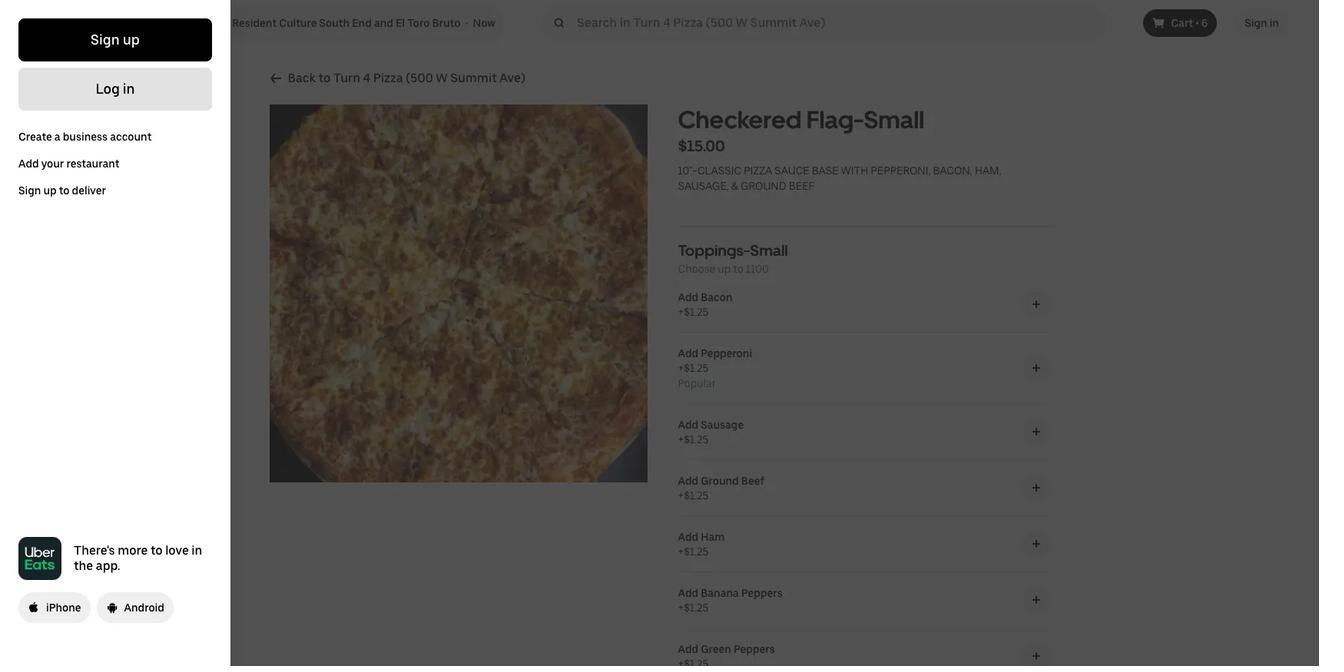 Task type: describe. For each thing, give the bounding box(es) containing it.
log in link
[[18, 68, 212, 111]]

resident culture south end and el toro bruto • now
[[232, 17, 496, 29]]

back to turn 4 pizza (500 w summit ave)
[[288, 71, 526, 85]]

business
[[63, 131, 108, 143]]

add for add green peppers
[[678, 643, 699, 655]]

toro
[[407, 17, 430, 29]]

with
[[841, 164, 868, 177]]

add sausage + $1.25
[[678, 419, 744, 446]]

a
[[54, 131, 60, 143]]

$1.25 for ham
[[684, 546, 709, 558]]

bacon
[[701, 291, 733, 304]]

sign for sign up to deliver
[[18, 184, 41, 197]]

+ for add pepperoni + $1.25 popular
[[678, 362, 684, 374]]

add for add your restaurant
[[18, 158, 39, 170]]

+ for add sausage + $1.25
[[678, 433, 684, 446]]

add your restaurant
[[18, 158, 120, 170]]

up for sign up
[[123, 32, 140, 48]]

banana
[[701, 587, 739, 599]]

add pepperoni + $1.25 popular
[[678, 347, 752, 390]]

sign for sign in
[[1245, 17, 1268, 29]]

&
[[731, 180, 739, 192]]

sign up to deliver link
[[18, 184, 106, 197]]

to inside toppings-small choose up to 1100
[[733, 263, 744, 275]]

iphone link
[[18, 592, 90, 623]]

sign up
[[91, 32, 140, 48]]

deliver to image
[[214, 14, 226, 32]]

app.
[[96, 559, 120, 573]]

w
[[436, 71, 448, 85]]

cart
[[1171, 17, 1193, 29]]

(500
[[406, 71, 433, 85]]

there's more to love in the app.
[[74, 543, 202, 573]]

south
[[319, 17, 350, 29]]

resident
[[232, 17, 277, 29]]

+ inside add ground beef + $1.25
[[678, 489, 684, 502]]

$1.25 inside add ground beef + $1.25
[[684, 489, 709, 502]]

1100
[[746, 263, 769, 275]]

now
[[473, 17, 496, 29]]

to left the turn
[[319, 71, 331, 85]]

to inside 'there's more to love in the app.'
[[151, 543, 163, 558]]

bacon,
[[933, 164, 973, 177]]

10"-
[[678, 164, 698, 177]]

peppers for add green peppers
[[734, 643, 775, 655]]

in inside 'there's more to love in the app.'
[[192, 543, 202, 558]]

sign up to deliver
[[18, 184, 106, 197]]

el
[[396, 17, 405, 29]]

toppings-
[[678, 241, 750, 260]]

pizza
[[373, 71, 403, 85]]

create
[[18, 131, 52, 143]]

$1.25 for sausage
[[684, 433, 709, 446]]

end
[[352, 17, 372, 29]]

culture
[[279, 17, 317, 29]]

ave)
[[500, 71, 526, 85]]

add green peppers
[[678, 643, 775, 655]]

to left deliver
[[59, 184, 70, 197]]

base
[[812, 164, 839, 177]]

6
[[1202, 17, 1208, 29]]

in for log in
[[123, 81, 135, 97]]

android link
[[97, 592, 174, 623]]

there's
[[74, 543, 115, 558]]

beef
[[741, 475, 765, 487]]



Task type: vqa. For each thing, say whether or not it's contained in the screenshot.
the right most
no



Task type: locate. For each thing, give the bounding box(es) containing it.
peppers for add banana peppers + $1.25
[[741, 587, 783, 599]]

0 vertical spatial in
[[1270, 17, 1279, 29]]

+ for add ham + $1.25
[[678, 546, 684, 558]]

add inside add sausage + $1.25
[[678, 419, 699, 431]]

ground
[[741, 180, 787, 192]]

1 horizontal spatial •
[[1196, 17, 1199, 29]]

sign for sign up
[[91, 32, 120, 48]]

in
[[1270, 17, 1279, 29], [123, 81, 135, 97], [192, 543, 202, 558]]

in right "6"
[[1270, 17, 1279, 29]]

peppers right green
[[734, 643, 775, 655]]

flag-
[[807, 105, 864, 134]]

2 horizontal spatial sign
[[1245, 17, 1268, 29]]

sign down add your restaurant "link"
[[18, 184, 41, 197]]

2 vertical spatial in
[[192, 543, 202, 558]]

0 horizontal spatial sign
[[18, 184, 41, 197]]

1 horizontal spatial small
[[864, 105, 925, 134]]

$1.25 for pepperoni
[[684, 362, 709, 374]]

0 horizontal spatial small
[[750, 241, 788, 260]]

add for add sausage + $1.25
[[678, 419, 699, 431]]

ham,
[[975, 164, 1002, 177]]

in inside sign in link
[[1270, 17, 1279, 29]]

1 $1.25 from the top
[[684, 306, 709, 318]]

0 vertical spatial small
[[864, 105, 925, 134]]

beef
[[789, 180, 815, 192]]

sign
[[1245, 17, 1268, 29], [91, 32, 120, 48], [18, 184, 41, 197]]

add inside the add pepperoni + $1.25 popular
[[678, 347, 699, 360]]

add for add pepperoni + $1.25 popular
[[678, 347, 699, 360]]

bruto
[[432, 17, 461, 29]]

1 • from the left
[[465, 17, 468, 29]]

add for add bacon + $1.25
[[678, 291, 699, 304]]

1 vertical spatial sign
[[91, 32, 120, 48]]

add banana peppers + $1.25
[[678, 587, 783, 614]]

add left ground
[[678, 475, 699, 487]]

up down toppings-
[[718, 263, 731, 275]]

+ up add green peppers
[[678, 602, 684, 614]]

small up 1100
[[750, 241, 788, 260]]

$1.25 for bacon
[[684, 306, 709, 318]]

summit
[[450, 71, 497, 85]]

$1.25 inside add banana peppers + $1.25
[[684, 602, 709, 614]]

+ inside add banana peppers + $1.25
[[678, 602, 684, 614]]

$1.25 inside add sausage + $1.25
[[684, 433, 709, 446]]

1 vertical spatial peppers
[[734, 643, 775, 655]]

in for sign in
[[1270, 17, 1279, 29]]

peppers right banana
[[741, 587, 783, 599]]

$1.25 inside the add pepperoni + $1.25 popular
[[684, 362, 709, 374]]

to left love
[[151, 543, 163, 558]]

in right love
[[192, 543, 202, 558]]

pepperoni
[[701, 347, 752, 360]]

sauce
[[775, 164, 810, 177]]

2 vertical spatial sign
[[18, 184, 41, 197]]

add ground beef + $1.25
[[678, 475, 765, 502]]

add your restaurant link
[[18, 158, 120, 170]]

ham
[[701, 531, 725, 543]]

account
[[110, 131, 152, 143]]

add inside add banana peppers + $1.25
[[678, 587, 699, 599]]

sign in link
[[1236, 9, 1289, 37]]

$1.25
[[684, 306, 709, 318], [684, 362, 709, 374], [684, 433, 709, 446], [684, 489, 709, 502], [684, 546, 709, 558], [684, 602, 709, 614]]

3 $1.25 from the top
[[684, 433, 709, 446]]

$15.00
[[678, 137, 725, 155]]

$1.25 down ground
[[684, 489, 709, 502]]

add for add banana peppers + $1.25
[[678, 587, 699, 599]]

+
[[678, 306, 684, 318], [678, 362, 684, 374], [678, 433, 684, 446], [678, 489, 684, 502], [678, 546, 684, 558], [678, 602, 684, 614]]

add left green
[[678, 643, 699, 655]]

small inside checkered flag-small $15.00
[[864, 105, 925, 134]]

sign up link
[[18, 18, 212, 61]]

add ham + $1.25
[[678, 531, 725, 558]]

• left now
[[465, 17, 468, 29]]

checkered
[[678, 105, 802, 134]]

add for add ham + $1.25
[[678, 531, 699, 543]]

add
[[18, 158, 39, 170], [678, 291, 699, 304], [678, 347, 699, 360], [678, 419, 699, 431], [678, 475, 699, 487], [678, 531, 699, 543], [678, 587, 699, 599], [678, 643, 699, 655]]

add for add ground beef + $1.25
[[678, 475, 699, 487]]

+ for add bacon + $1.25
[[678, 306, 684, 318]]

small up "pepperoni,"
[[864, 105, 925, 134]]

add inside add ground beef + $1.25
[[678, 475, 699, 487]]

+ up add banana peppers + $1.25
[[678, 546, 684, 558]]

add inside add ham + $1.25
[[678, 531, 699, 543]]

restaurant
[[66, 158, 120, 170]]

pizza
[[744, 164, 772, 177]]

uber eats image
[[18, 537, 61, 580]]

• left "6"
[[1196, 17, 1199, 29]]

$1.25 down sausage
[[684, 433, 709, 446]]

4 $1.25 from the top
[[684, 489, 709, 502]]

sign right "6"
[[1245, 17, 1268, 29]]

up inside toppings-small choose up to 1100
[[718, 263, 731, 275]]

add left sausage
[[678, 419, 699, 431]]

+ down popular at the right of page
[[678, 433, 684, 446]]

sausage,
[[678, 180, 729, 192]]

4
[[363, 71, 371, 85]]

$1.25 inside add ham + $1.25
[[684, 546, 709, 558]]

peppers inside add banana peppers + $1.25
[[741, 587, 783, 599]]

10"-classic pizza sauce base with pepperoni, bacon, ham, sausage, & ground beef
[[678, 164, 1002, 192]]

0 horizontal spatial in
[[123, 81, 135, 97]]

add bacon + $1.25
[[678, 291, 733, 318]]

up
[[123, 32, 140, 48], [43, 184, 57, 197], [718, 263, 731, 275]]

add left banana
[[678, 587, 699, 599]]

$1.25 down bacon
[[684, 306, 709, 318]]

1 horizontal spatial in
[[192, 543, 202, 558]]

0 vertical spatial peppers
[[741, 587, 783, 599]]

choose
[[678, 263, 716, 275]]

6 $1.25 from the top
[[684, 602, 709, 614]]

+ down the choose on the top right of page
[[678, 306, 684, 318]]

up up log in
[[123, 32, 140, 48]]

2 $1.25 from the top
[[684, 362, 709, 374]]

+ inside add ham + $1.25
[[678, 546, 684, 558]]

turn
[[333, 71, 360, 85]]

to left 1100
[[733, 263, 744, 275]]

5 + from the top
[[678, 546, 684, 558]]

6 + from the top
[[678, 602, 684, 614]]

+ up add ham + $1.25
[[678, 489, 684, 502]]

+ up popular at the right of page
[[678, 362, 684, 374]]

iphone
[[46, 602, 81, 614]]

1 horizontal spatial sign
[[91, 32, 120, 48]]

more
[[118, 543, 148, 558]]

+ inside the add pepperoni + $1.25 popular
[[678, 362, 684, 374]]

add left ham
[[678, 531, 699, 543]]

green
[[701, 643, 731, 655]]

cart • 6
[[1171, 17, 1208, 29]]

•
[[465, 17, 468, 29], [1196, 17, 1199, 29]]

back
[[288, 71, 316, 85]]

up down your
[[43, 184, 57, 197]]

in inside the log in link
[[123, 81, 135, 97]]

log in
[[96, 81, 135, 97]]

$1.25 down banana
[[684, 602, 709, 614]]

0 horizontal spatial up
[[43, 184, 57, 197]]

up for sign up to deliver
[[43, 184, 57, 197]]

+ inside add bacon + $1.25
[[678, 306, 684, 318]]

popular
[[678, 377, 716, 390]]

1 vertical spatial small
[[750, 241, 788, 260]]

and
[[374, 17, 393, 29]]

android
[[124, 602, 164, 614]]

small
[[864, 105, 925, 134], [750, 241, 788, 260]]

4 + from the top
[[678, 489, 684, 502]]

2 horizontal spatial up
[[718, 263, 731, 275]]

$1.25 inside add bacon + $1.25
[[684, 306, 709, 318]]

small inside toppings-small choose up to 1100
[[750, 241, 788, 260]]

create a business account link
[[18, 131, 152, 143]]

2 horizontal spatial in
[[1270, 17, 1279, 29]]

checkered flag-small $15.00
[[678, 105, 925, 155]]

$1.25 down ham
[[684, 546, 709, 558]]

your
[[41, 158, 64, 170]]

classic
[[698, 164, 742, 177]]

sign up log
[[91, 32, 120, 48]]

pepperoni,
[[871, 164, 931, 177]]

peppers
[[741, 587, 783, 599], [734, 643, 775, 655]]

create a business account
[[18, 131, 152, 143]]

2 • from the left
[[1196, 17, 1199, 29]]

sausage
[[701, 419, 744, 431]]

toppings-small choose up to 1100
[[678, 241, 788, 275]]

log
[[96, 81, 120, 97]]

sign in
[[1245, 17, 1279, 29]]

2 vertical spatial up
[[718, 263, 731, 275]]

+ inside add sausage + $1.25
[[678, 433, 684, 446]]

add left your
[[18, 158, 39, 170]]

1 + from the top
[[678, 306, 684, 318]]

1 vertical spatial in
[[123, 81, 135, 97]]

main navigation menu image
[[31, 15, 46, 31]]

$1.25 up popular at the right of page
[[684, 362, 709, 374]]

ground
[[701, 475, 739, 487]]

add left bacon
[[678, 291, 699, 304]]

3 + from the top
[[678, 433, 684, 446]]

the
[[74, 559, 93, 573]]

uber eats home image
[[71, 14, 174, 32]]

0 vertical spatial sign
[[1245, 17, 1268, 29]]

deliver
[[72, 184, 106, 197]]

add up popular at the right of page
[[678, 347, 699, 360]]

love
[[165, 543, 189, 558]]

add inside add bacon + $1.25
[[678, 291, 699, 304]]

0 horizontal spatial •
[[465, 17, 468, 29]]

0 vertical spatial up
[[123, 32, 140, 48]]

1 vertical spatial up
[[43, 184, 57, 197]]

back to turn 4 pizza (500 w summit ave) link
[[269, 71, 526, 86]]

5 $1.25 from the top
[[684, 546, 709, 558]]

2 + from the top
[[678, 362, 684, 374]]

1 horizontal spatial up
[[123, 32, 140, 48]]

to
[[319, 71, 331, 85], [59, 184, 70, 197], [733, 263, 744, 275], [151, 543, 163, 558]]

in right log
[[123, 81, 135, 97]]



